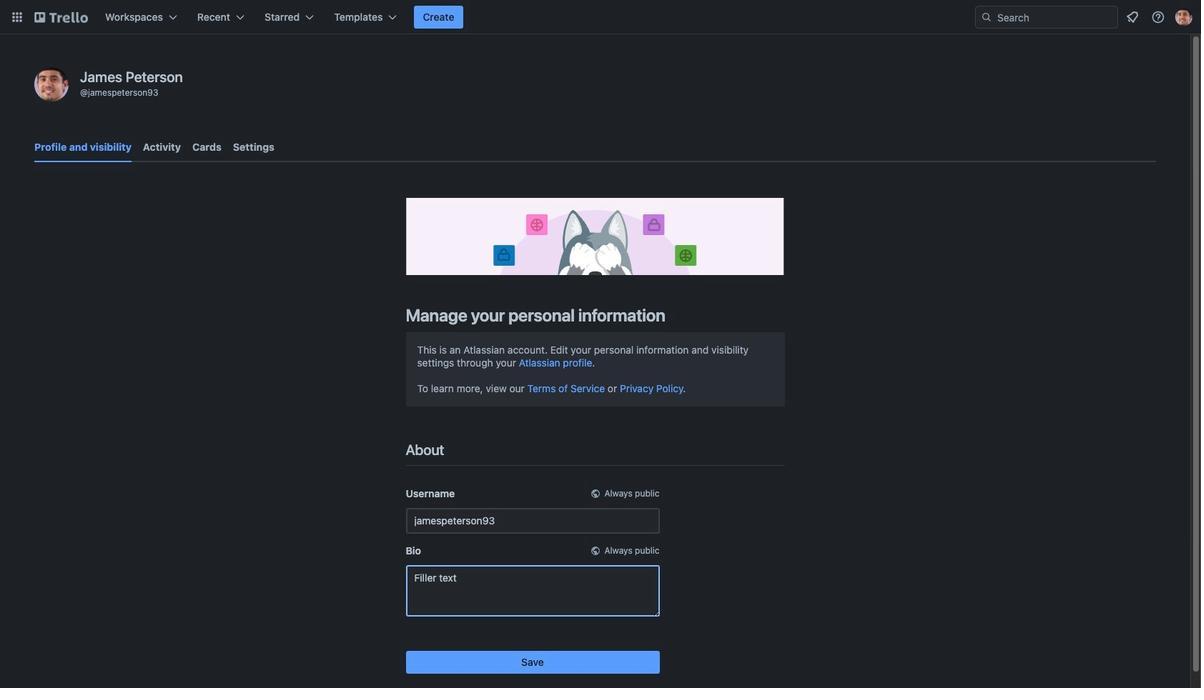Task type: describe. For each thing, give the bounding box(es) containing it.
0 notifications image
[[1124, 9, 1142, 26]]

james peterson (jamespeterson93) image inside primary element
[[1176, 9, 1193, 26]]

Search field
[[976, 6, 1119, 29]]



Task type: vqa. For each thing, say whether or not it's contained in the screenshot.
Primary element
yes



Task type: locate. For each thing, give the bounding box(es) containing it.
back to home image
[[34, 6, 88, 29]]

1 horizontal spatial james peterson (jamespeterson93) image
[[1176, 9, 1193, 26]]

0 vertical spatial james peterson (jamespeterson93) image
[[1176, 9, 1193, 26]]

search image
[[981, 11, 993, 23]]

james peterson (jamespeterson93) image down 'back to home' image
[[34, 67, 69, 102]]

james peterson (jamespeterson93) image
[[1176, 9, 1193, 26], [34, 67, 69, 102]]

1 vertical spatial james peterson (jamespeterson93) image
[[34, 67, 69, 102]]

primary element
[[0, 0, 1202, 34]]

open information menu image
[[1152, 10, 1166, 24]]

None text field
[[406, 508, 660, 534]]

None text field
[[406, 566, 660, 617]]

james peterson (jamespeterson93) image right open information menu image
[[1176, 9, 1193, 26]]

0 horizontal spatial james peterson (jamespeterson93) image
[[34, 67, 69, 102]]



